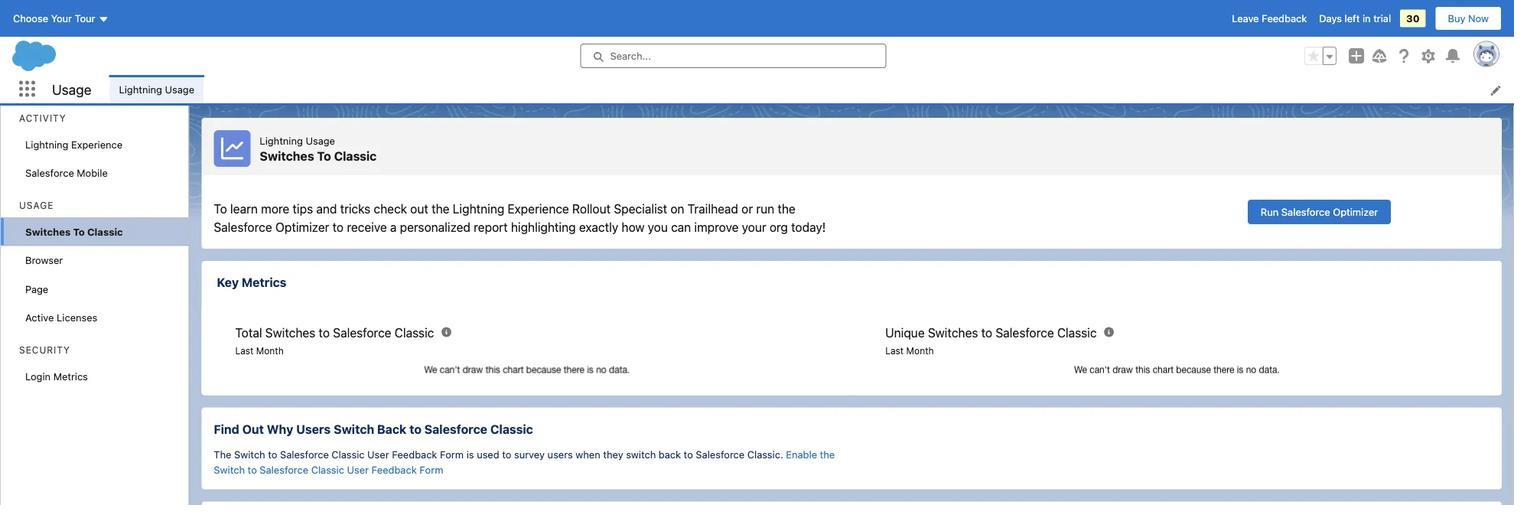 Task type: vqa. For each thing, say whether or not it's contained in the screenshot.
the To Do List
no



Task type: describe. For each thing, give the bounding box(es) containing it.
on
[[671, 202, 685, 216]]

leave
[[1232, 13, 1259, 24]]

trailhead
[[688, 202, 739, 216]]

buy
[[1448, 13, 1466, 24]]

lightning usage link
[[110, 75, 204, 103]]

page
[[25, 283, 48, 295]]

optimizer inside to learn more tips and tricks check out the lightning experience rollout specialist on trailhead or run the salesforce optimizer to receive a personalized report highlighting exactly how you can improve your org today!
[[275, 220, 329, 235]]

login
[[25, 370, 51, 382]]

left
[[1345, 13, 1360, 24]]

and
[[316, 202, 337, 216]]

survey
[[514, 449, 545, 460]]

salesforce mobile
[[25, 167, 108, 179]]

how
[[622, 220, 645, 235]]

lightning usage logo image
[[214, 130, 251, 167]]

your
[[742, 220, 767, 235]]

2 vertical spatial to
[[73, 226, 85, 237]]

check
[[374, 202, 407, 216]]

activity
[[19, 113, 66, 124]]

total
[[235, 326, 262, 340]]

classic inside lightning usage switches to classic
[[334, 149, 377, 163]]

lightning for lightning usage
[[119, 83, 162, 95]]

users
[[548, 449, 573, 460]]

you
[[648, 220, 668, 235]]

1 vertical spatial switch
[[234, 449, 265, 460]]

month for unique
[[907, 345, 934, 356]]

the
[[214, 449, 231, 460]]

run salesforce optimizer link
[[1248, 200, 1392, 224]]

the switch to salesforce classic user feedback form is used to survey users when they switch back to salesforce classic.
[[214, 449, 786, 460]]

switches right unique
[[928, 326, 978, 340]]

last month for total
[[235, 345, 284, 356]]

licenses
[[57, 312, 97, 323]]

salesforce inside enable the switch to salesforce classic user feedback form
[[260, 464, 309, 475]]

run
[[756, 202, 775, 216]]

0 vertical spatial switch
[[334, 422, 374, 436]]

usage inside lightning usage switches to classic
[[306, 135, 335, 146]]

metrics for login metrics
[[53, 370, 88, 382]]

today!
[[791, 220, 826, 235]]

tricks
[[340, 202, 371, 216]]

lightning for lightning usage switches to classic
[[260, 135, 303, 146]]

leave feedback
[[1232, 13, 1307, 24]]

find out why users switch back to salesforce classic
[[214, 422, 533, 436]]

back
[[377, 422, 407, 436]]

when
[[576, 449, 601, 460]]

30
[[1407, 13, 1420, 24]]

enable the switch to salesforce classic user feedback form
[[214, 449, 835, 475]]

more
[[261, 202, 290, 216]]

mobile
[[77, 167, 108, 179]]

lightning for lightning experience
[[25, 139, 69, 150]]

active licenses
[[25, 312, 97, 323]]

out
[[410, 202, 429, 216]]

lightning usage
[[119, 83, 194, 95]]

in
[[1363, 13, 1371, 24]]

used
[[477, 449, 500, 460]]

0 vertical spatial form
[[440, 449, 464, 460]]

0 horizontal spatial experience
[[71, 139, 123, 150]]

lightning usage switches to classic
[[260, 135, 377, 163]]

last for unique switches to salesforce classic
[[886, 345, 904, 356]]

key
[[217, 275, 239, 290]]

out
[[242, 422, 264, 436]]

they
[[603, 449, 624, 460]]

tips
[[293, 202, 313, 216]]

specialist
[[614, 202, 667, 216]]

choose your tour
[[13, 13, 95, 24]]

improve
[[695, 220, 739, 235]]

0 vertical spatial user
[[367, 449, 389, 460]]

find
[[214, 422, 239, 436]]

enable the switch to salesforce classic user feedback form link
[[214, 449, 835, 475]]

is
[[467, 449, 474, 460]]

switch inside enable the switch to salesforce classic user feedback form
[[214, 464, 245, 475]]

unique switches to salesforce classic
[[886, 326, 1097, 340]]

classic inside enable the switch to salesforce classic user feedback form
[[311, 464, 344, 475]]

switch
[[626, 449, 656, 460]]

trial
[[1374, 13, 1391, 24]]

your
[[51, 13, 72, 24]]



Task type: locate. For each thing, give the bounding box(es) containing it.
to down salesforce mobile
[[73, 226, 85, 237]]

last for total switches to salesforce classic
[[235, 345, 254, 356]]

switches
[[260, 149, 314, 163], [25, 226, 71, 237], [265, 326, 316, 340], [928, 326, 978, 340]]

0 horizontal spatial optimizer
[[275, 220, 329, 235]]

the up personalized
[[432, 202, 450, 216]]

lightning inside list
[[119, 83, 162, 95]]

1 last month from the left
[[235, 345, 284, 356]]

buy now button
[[1435, 6, 1502, 31]]

rollout
[[572, 202, 611, 216]]

run
[[1261, 206, 1279, 218]]

login metrics
[[25, 370, 88, 382]]

security
[[19, 345, 70, 355]]

org
[[770, 220, 788, 235]]

lightning experience
[[25, 139, 123, 150]]

lightning inside lightning usage switches to classic
[[260, 135, 303, 146]]

a
[[390, 220, 397, 235]]

last
[[235, 345, 254, 356], [886, 345, 904, 356]]

classic
[[334, 149, 377, 163], [87, 226, 123, 237], [395, 326, 434, 340], [1058, 326, 1097, 340], [490, 422, 533, 436], [332, 449, 365, 460], [311, 464, 344, 475]]

feedback
[[1262, 13, 1307, 24], [392, 449, 437, 460], [372, 464, 417, 475]]

optimizer
[[1333, 206, 1379, 218], [275, 220, 329, 235]]

month for total
[[256, 345, 284, 356]]

switches up more
[[260, 149, 314, 163]]

lightning inside to learn more tips and tricks check out the lightning experience rollout specialist on trailhead or run the salesforce optimizer to receive a personalized report highlighting exactly how you can improve your org today!
[[453, 202, 505, 216]]

switches right total
[[265, 326, 316, 340]]

1 horizontal spatial month
[[907, 345, 934, 356]]

key metrics
[[217, 275, 287, 290]]

switches to classic
[[25, 226, 123, 237]]

1 last from the left
[[235, 345, 254, 356]]

1 horizontal spatial last
[[886, 345, 904, 356]]

2 horizontal spatial the
[[820, 449, 835, 460]]

0 vertical spatial metrics
[[242, 275, 287, 290]]

0 horizontal spatial last month
[[235, 345, 284, 356]]

the inside enable the switch to salesforce classic user feedback form
[[820, 449, 835, 460]]

1 horizontal spatial metrics
[[242, 275, 287, 290]]

to learn more tips and tricks check out the lightning experience rollout specialist on trailhead or run the salesforce optimizer to receive a personalized report highlighting exactly how you can improve your org today!
[[214, 202, 826, 235]]

usage inside the lightning usage link
[[165, 83, 194, 95]]

leave feedback link
[[1232, 13, 1307, 24]]

last month down total
[[235, 345, 284, 356]]

month
[[256, 345, 284, 356], [907, 345, 934, 356]]

salesforce inside to learn more tips and tricks check out the lightning experience rollout specialist on trailhead or run the salesforce optimizer to receive a personalized report highlighting exactly how you can improve your org today!
[[214, 220, 272, 235]]

2 last month from the left
[[886, 345, 934, 356]]

metrics for key metrics
[[242, 275, 287, 290]]

days
[[1320, 13, 1342, 24]]

last month for unique
[[886, 345, 934, 356]]

why
[[267, 422, 293, 436]]

search...
[[610, 50, 651, 62]]

1 vertical spatial optimizer
[[275, 220, 329, 235]]

1 vertical spatial experience
[[508, 202, 569, 216]]

month down unique
[[907, 345, 934, 356]]

to
[[333, 220, 344, 235], [319, 326, 330, 340], [982, 326, 993, 340], [410, 422, 422, 436], [268, 449, 277, 460], [502, 449, 512, 460], [684, 449, 693, 460], [248, 464, 257, 475]]

form
[[440, 449, 464, 460], [420, 464, 443, 475]]

lightning usage list
[[110, 75, 1515, 103]]

1 vertical spatial user
[[347, 464, 369, 475]]

days left in trial
[[1320, 13, 1391, 24]]

usage
[[52, 81, 91, 97], [165, 83, 194, 95], [306, 135, 335, 146], [19, 200, 54, 211]]

salesforce
[[25, 167, 74, 179], [1282, 206, 1331, 218], [214, 220, 272, 235], [333, 326, 391, 340], [996, 326, 1054, 340], [425, 422, 488, 436], [280, 449, 329, 460], [696, 449, 745, 460], [260, 464, 309, 475]]

or
[[742, 202, 753, 216]]

search... button
[[581, 44, 887, 68]]

1 horizontal spatial the
[[778, 202, 796, 216]]

2 month from the left
[[907, 345, 934, 356]]

tour
[[75, 13, 95, 24]]

1 month from the left
[[256, 345, 284, 356]]

1 vertical spatial feedback
[[392, 449, 437, 460]]

0 vertical spatial feedback
[[1262, 13, 1307, 24]]

total switches to salesforce classic
[[235, 326, 434, 340]]

0 vertical spatial optimizer
[[1333, 206, 1379, 218]]

receive
[[347, 220, 387, 235]]

last month down unique
[[886, 345, 934, 356]]

1 horizontal spatial last month
[[886, 345, 934, 356]]

0 vertical spatial experience
[[71, 139, 123, 150]]

switches inside lightning usage switches to classic
[[260, 149, 314, 163]]

2 last from the left
[[886, 345, 904, 356]]

to inside to learn more tips and tricks check out the lightning experience rollout specialist on trailhead or run the salesforce optimizer to receive a personalized report highlighting exactly how you can improve your org today!
[[214, 202, 227, 216]]

1 horizontal spatial to
[[214, 202, 227, 216]]

users
[[296, 422, 331, 436]]

switch down the
[[214, 464, 245, 475]]

the up org at the top right of the page
[[778, 202, 796, 216]]

0 horizontal spatial last
[[235, 345, 254, 356]]

to inside enable the switch to salesforce classic user feedback form
[[248, 464, 257, 475]]

2 vertical spatial switch
[[214, 464, 245, 475]]

report
[[474, 220, 508, 235]]

1 vertical spatial form
[[420, 464, 443, 475]]

exactly
[[579, 220, 619, 235]]

experience inside to learn more tips and tricks check out the lightning experience rollout specialist on trailhead or run the salesforce optimizer to receive a personalized report highlighting exactly how you can improve your org today!
[[508, 202, 569, 216]]

0 horizontal spatial month
[[256, 345, 284, 356]]

back
[[659, 449, 681, 460]]

switch down out
[[234, 449, 265, 460]]

form down the switch to salesforce classic user feedback form is used to survey users when they switch back to salesforce classic.
[[420, 464, 443, 475]]

personalized
[[400, 220, 471, 235]]

run salesforce optimizer
[[1261, 206, 1379, 218]]

last down unique
[[886, 345, 904, 356]]

to left learn
[[214, 202, 227, 216]]

experience up highlighting
[[508, 202, 569, 216]]

last down total
[[235, 345, 254, 356]]

1 vertical spatial to
[[214, 202, 227, 216]]

switches up browser
[[25, 226, 71, 237]]

classic.
[[748, 449, 783, 460]]

user inside enable the switch to salesforce classic user feedback form
[[347, 464, 369, 475]]

0 horizontal spatial metrics
[[53, 370, 88, 382]]

metrics
[[242, 275, 287, 290], [53, 370, 88, 382]]

to inside to learn more tips and tricks check out the lightning experience rollout specialist on trailhead or run the salesforce optimizer to receive a personalized report highlighting exactly how you can improve your org today!
[[333, 220, 344, 235]]

group
[[1305, 47, 1337, 65]]

1 horizontal spatial optimizer
[[1333, 206, 1379, 218]]

experience up mobile
[[71, 139, 123, 150]]

the
[[432, 202, 450, 216], [778, 202, 796, 216], [820, 449, 835, 460]]

can
[[671, 220, 691, 235]]

1 vertical spatial metrics
[[53, 370, 88, 382]]

unique
[[886, 326, 925, 340]]

feedback inside enable the switch to salesforce classic user feedback form
[[372, 464, 417, 475]]

2 vertical spatial feedback
[[372, 464, 417, 475]]

2 horizontal spatial to
[[317, 149, 331, 163]]

choose
[[13, 13, 48, 24]]

enable
[[786, 449, 817, 460]]

user
[[367, 449, 389, 460], [347, 464, 369, 475]]

learn
[[230, 202, 258, 216]]

browser
[[25, 254, 63, 266]]

1 horizontal spatial experience
[[508, 202, 569, 216]]

0 horizontal spatial to
[[73, 226, 85, 237]]

0 vertical spatial to
[[317, 149, 331, 163]]

month down total
[[256, 345, 284, 356]]

lightning
[[119, 83, 162, 95], [260, 135, 303, 146], [25, 139, 69, 150], [453, 202, 505, 216]]

to inside lightning usage switches to classic
[[317, 149, 331, 163]]

0 horizontal spatial the
[[432, 202, 450, 216]]

to up and
[[317, 149, 331, 163]]

switch left the back
[[334, 422, 374, 436]]

active
[[25, 312, 54, 323]]

metrics right key
[[242, 275, 287, 290]]

buy now
[[1448, 13, 1489, 24]]

now
[[1469, 13, 1489, 24]]

to
[[317, 149, 331, 163], [214, 202, 227, 216], [73, 226, 85, 237]]

highlighting
[[511, 220, 576, 235]]

choose your tour button
[[12, 6, 110, 31]]

experience
[[71, 139, 123, 150], [508, 202, 569, 216]]

form inside enable the switch to salesforce classic user feedback form
[[420, 464, 443, 475]]

switch
[[334, 422, 374, 436], [234, 449, 265, 460], [214, 464, 245, 475]]

metrics right login
[[53, 370, 88, 382]]

the right 'enable'
[[820, 449, 835, 460]]

form left is
[[440, 449, 464, 460]]

last month
[[235, 345, 284, 356], [886, 345, 934, 356]]



